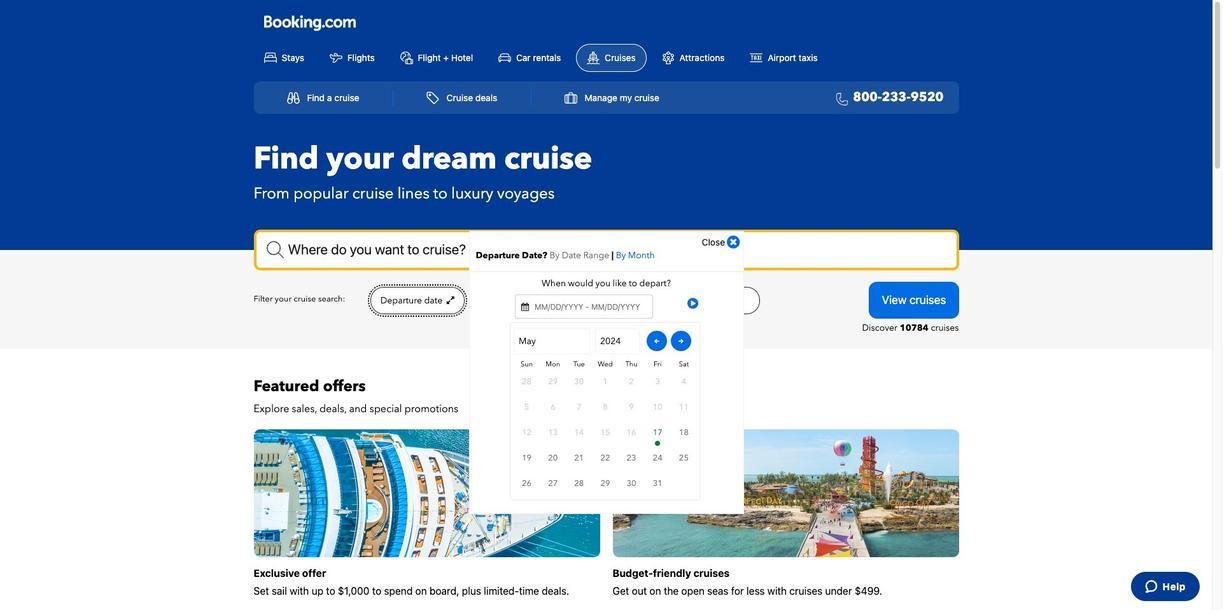 Task type: vqa. For each thing, say whether or not it's contained in the screenshot.
left '/'
no



Task type: describe. For each thing, give the bounding box(es) containing it.
cheap cruises image
[[613, 430, 959, 558]]

play circle image
[[688, 297, 698, 310]]

open the departure port cruise search filter menu image
[[642, 296, 652, 305]]

calendar image
[[521, 303, 529, 311]]

Where do you want to cruise? text field
[[254, 230, 959, 270]]

open the departure date cruise search filter menu image
[[445, 296, 454, 305]]

MM/DD/YYYY - MM/DD/YYYY text field
[[515, 295, 653, 319]]

travel menu navigation
[[254, 81, 959, 114]]



Task type: locate. For each thing, give the bounding box(es) containing it.
booking.com home image
[[264, 15, 356, 32]]

open the trip length cruise search filter menu image
[[540, 296, 550, 305]]

cruise sale image
[[254, 430, 600, 558]]

times circle image
[[727, 235, 740, 250]]

None field
[[254, 230, 959, 270]]



